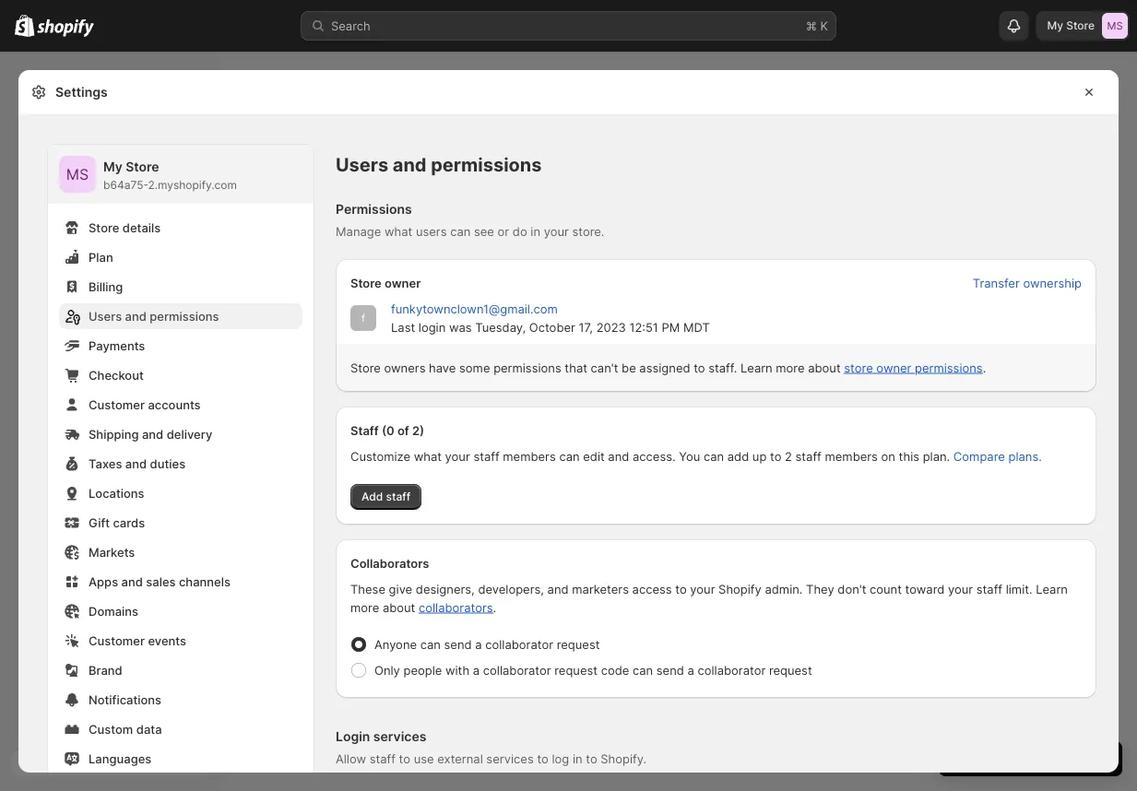 Task type: vqa. For each thing, say whether or not it's contained in the screenshot.
TAB LIST
no



Task type: locate. For each thing, give the bounding box(es) containing it.
data
[[136, 722, 162, 736]]

plan link
[[59, 244, 303, 270]]

what down 2)
[[414, 449, 442, 463]]

staff left "limit."
[[977, 582, 1003, 596]]

1 vertical spatial about
[[383, 600, 415, 615]]

more right staff.
[[776, 361, 805, 375]]

your left "shopify" at the bottom of page
[[690, 582, 715, 596]]

add staff link
[[350, 484, 422, 510]]

1 vertical spatial .
[[493, 600, 496, 615]]

this
[[899, 449, 920, 463]]

locations
[[89, 486, 144, 500]]

to
[[694, 361, 705, 375], [770, 449, 782, 463], [675, 582, 687, 596], [399, 752, 410, 766], [537, 752, 549, 766], [586, 752, 597, 766]]

collaborator down these give designers, developers, and marketers access to your shopify admin. they don't count toward your staff limit. learn more about at the bottom of page
[[698, 663, 766, 677]]

staff.
[[709, 361, 737, 375]]

1 vertical spatial send
[[657, 663, 684, 677]]

a down these give designers, developers, and marketers access to your shopify admin. they don't count toward your staff limit. learn more about at the bottom of page
[[688, 663, 694, 677]]

log
[[552, 752, 569, 766]]

ms button
[[59, 156, 96, 193]]

0 vertical spatial send
[[444, 637, 472, 652]]

. down transfer at the right of page
[[983, 361, 986, 375]]

my store image right my store at the top of the page
[[1102, 13, 1128, 39]]

a down 'collaborators .'
[[475, 637, 482, 652]]

staff
[[474, 449, 500, 463], [796, 449, 822, 463], [386, 490, 411, 504], [977, 582, 1003, 596], [370, 752, 396, 766]]

can left see
[[450, 224, 471, 238]]

users and permissions down billing link
[[89, 309, 219, 323]]

request up only people with a collaborator request code can send a collaborator request
[[557, 637, 600, 652]]

can left 'edit'
[[559, 449, 580, 463]]

1 horizontal spatial in
[[573, 752, 583, 766]]

0 horizontal spatial users
[[89, 309, 122, 323]]

with
[[445, 663, 470, 677]]

can inside permissions manage what users can see or do in your store.
[[450, 224, 471, 238]]

collaborators
[[350, 556, 429, 570]]

2023
[[596, 320, 626, 334]]

0 vertical spatial my store image
[[1102, 13, 1128, 39]]

learn inside these give designers, developers, and marketers access to your shopify admin. they don't count toward your staff limit. learn more about
[[1036, 582, 1068, 596]]

my store image left b64a75-
[[59, 156, 96, 193]]

0 vertical spatial .
[[983, 361, 986, 375]]

2 members from the left
[[825, 449, 878, 463]]

0 horizontal spatial my store image
[[59, 156, 96, 193]]

learn right staff.
[[741, 361, 773, 375]]

0 vertical spatial about
[[808, 361, 841, 375]]

0 vertical spatial users
[[336, 154, 388, 176]]

pm
[[662, 320, 680, 334]]

1 vertical spatial in
[[573, 752, 583, 766]]

. down developers,
[[493, 600, 496, 615]]

1 horizontal spatial owner
[[877, 361, 912, 375]]

my for my store
[[1047, 19, 1064, 32]]

members left 'edit'
[[503, 449, 556, 463]]

and right apps
[[121, 575, 143, 589]]

only
[[374, 663, 400, 677]]

1 vertical spatial users
[[89, 309, 122, 323]]

what
[[385, 224, 413, 238], [414, 449, 442, 463]]

1 vertical spatial customer
[[89, 634, 145, 648]]

staff right allow
[[370, 752, 396, 766]]

add staff
[[362, 490, 411, 504]]

to left staff.
[[694, 361, 705, 375]]

1 vertical spatial what
[[414, 449, 442, 463]]

plans.
[[1009, 449, 1042, 463]]

0 horizontal spatial my
[[103, 159, 122, 175]]

shipping and delivery
[[89, 427, 212, 441]]

owner up last
[[385, 276, 421, 290]]

some
[[459, 361, 490, 375]]

0 vertical spatial customer
[[89, 398, 145, 412]]

funkytownclown1@gmail.com link
[[391, 302, 558, 316]]

to inside these give designers, developers, and marketers access to your shopify admin. they don't count toward your staff limit. learn more about
[[675, 582, 687, 596]]

a
[[475, 637, 482, 652], [473, 663, 480, 677], [688, 663, 694, 677]]

members left on
[[825, 449, 878, 463]]

0 vertical spatial owner
[[385, 276, 421, 290]]

add
[[727, 449, 749, 463]]

store details
[[89, 220, 161, 235]]

send right code at the bottom of the page
[[657, 663, 684, 677]]

to left log
[[537, 752, 549, 766]]

my inside my store b64a75-2.myshopify.com
[[103, 159, 122, 175]]

users down billing
[[89, 309, 122, 323]]

0 vertical spatial learn
[[741, 361, 773, 375]]

about
[[808, 361, 841, 375], [383, 600, 415, 615]]

about left store
[[808, 361, 841, 375]]

1 horizontal spatial what
[[414, 449, 442, 463]]

users and permissions up permissions manage what users can see or do in your store.
[[336, 154, 542, 176]]

learn right "limit."
[[1036, 582, 1068, 596]]

learn
[[741, 361, 773, 375], [1036, 582, 1068, 596]]

and inside these give designers, developers, and marketers access to your shopify admin. they don't count toward your staff limit. learn more about
[[548, 582, 569, 596]]

1 horizontal spatial services
[[486, 752, 534, 766]]

customer events link
[[59, 628, 303, 654]]

billing
[[89, 279, 123, 294]]

access.
[[633, 449, 676, 463]]

0 horizontal spatial members
[[503, 449, 556, 463]]

0 horizontal spatial shopify image
[[15, 14, 34, 37]]

1 vertical spatial my
[[103, 159, 122, 175]]

1 vertical spatial learn
[[1036, 582, 1068, 596]]

gift cards link
[[59, 510, 303, 536]]

or
[[498, 224, 509, 238]]

details
[[122, 220, 161, 235]]

permissions
[[336, 202, 412, 217]]

request left code at the bottom of the page
[[555, 663, 598, 677]]

channels
[[179, 575, 231, 589]]

1 vertical spatial services
[[486, 752, 534, 766]]

funkytownclown1@gmail.com
[[391, 302, 558, 316]]

1 horizontal spatial send
[[657, 663, 684, 677]]

more down these
[[350, 600, 379, 615]]

and left marketers
[[548, 582, 569, 596]]

be
[[622, 361, 636, 375]]

your right "toward" in the right of the page
[[948, 582, 973, 596]]

2)
[[412, 423, 424, 438]]

0 vertical spatial my
[[1047, 19, 1064, 32]]

0 vertical spatial what
[[385, 224, 413, 238]]

owner right store
[[877, 361, 912, 375]]

1 horizontal spatial more
[[776, 361, 805, 375]]

0 vertical spatial users and permissions
[[336, 154, 542, 176]]

store.
[[572, 224, 605, 238]]

services
[[373, 729, 426, 745], [486, 752, 534, 766]]

staff right add
[[386, 490, 411, 504]]

collaborator down developers,
[[485, 637, 553, 652]]

taxes and duties
[[89, 457, 185, 471]]

0 vertical spatial services
[[373, 729, 426, 745]]

and up permissions
[[393, 154, 427, 176]]

markets
[[89, 545, 135, 559]]

1 vertical spatial owner
[[877, 361, 912, 375]]

shopify
[[719, 582, 762, 596]]

1 vertical spatial users and permissions
[[89, 309, 219, 323]]

a right with
[[473, 663, 480, 677]]

about down give
[[383, 600, 415, 615]]

0 horizontal spatial learn
[[741, 361, 773, 375]]

permissions down billing link
[[150, 309, 219, 323]]

have
[[429, 361, 456, 375]]

staff right the 2
[[796, 449, 822, 463]]

send up with
[[444, 637, 472, 652]]

1 vertical spatial more
[[350, 600, 379, 615]]

customer
[[89, 398, 145, 412], [89, 634, 145, 648]]

shopify image
[[15, 14, 34, 37], [37, 19, 94, 37]]

1 horizontal spatial users
[[336, 154, 388, 176]]

to right access at the bottom of page
[[675, 582, 687, 596]]

ownership
[[1023, 276, 1082, 290]]

search
[[331, 18, 371, 33]]

can't
[[591, 361, 618, 375]]

my store image
[[1102, 13, 1128, 39], [59, 156, 96, 193]]

avatar with initials f image
[[350, 305, 376, 331]]

0 horizontal spatial in
[[531, 224, 541, 238]]

users and permissions
[[336, 154, 542, 176], [89, 309, 219, 323]]

shopify.
[[601, 752, 647, 766]]

october
[[529, 320, 575, 334]]

1 horizontal spatial learn
[[1036, 582, 1068, 596]]

0 horizontal spatial more
[[350, 600, 379, 615]]

to right log
[[586, 752, 597, 766]]

that
[[565, 361, 587, 375]]

can up the people
[[420, 637, 441, 652]]

1 customer from the top
[[89, 398, 145, 412]]

in right log
[[573, 752, 583, 766]]

0 horizontal spatial about
[[383, 600, 415, 615]]

you
[[679, 449, 700, 463]]

customer down domains
[[89, 634, 145, 648]]

can right you
[[704, 449, 724, 463]]

0 horizontal spatial users and permissions
[[89, 309, 219, 323]]

collaborator
[[485, 637, 553, 652], [483, 663, 551, 677], [698, 663, 766, 677]]

edit
[[583, 449, 605, 463]]

1 horizontal spatial shopify image
[[37, 19, 94, 37]]

taxes and duties link
[[59, 451, 303, 477]]

customer down checkout
[[89, 398, 145, 412]]

settings dialog
[[18, 70, 1119, 791]]

1 horizontal spatial my
[[1047, 19, 1064, 32]]

request
[[557, 637, 600, 652], [555, 663, 598, 677], [769, 663, 812, 677]]

0 vertical spatial in
[[531, 224, 541, 238]]

1 horizontal spatial members
[[825, 449, 878, 463]]

users
[[336, 154, 388, 176], [89, 309, 122, 323]]

count
[[870, 582, 902, 596]]

0 horizontal spatial send
[[444, 637, 472, 652]]

store for store owners have some permissions that can't be assigned to staff. learn more about store owner permissions .
[[350, 361, 381, 375]]

dialog
[[1126, 70, 1137, 773]]

compare
[[954, 449, 1005, 463]]

2 customer from the top
[[89, 634, 145, 648]]

services right the external
[[486, 752, 534, 766]]

0 horizontal spatial .
[[493, 600, 496, 615]]

to left use
[[399, 752, 410, 766]]

your left store.
[[544, 224, 569, 238]]

cards
[[113, 516, 145, 530]]

collaborators .
[[419, 600, 496, 615]]

duties
[[150, 457, 185, 471]]

in right do
[[531, 224, 541, 238]]

⌘
[[806, 18, 817, 33]]

your
[[544, 224, 569, 238], [445, 449, 470, 463], [690, 582, 715, 596], [948, 582, 973, 596]]

customer for customer accounts
[[89, 398, 145, 412]]

notifications link
[[59, 687, 303, 713]]

1 horizontal spatial about
[[808, 361, 841, 375]]

0 horizontal spatial services
[[373, 729, 426, 745]]

services up use
[[373, 729, 426, 745]]

payments link
[[59, 333, 303, 359]]

shipping
[[89, 427, 139, 441]]

and right taxes
[[125, 457, 147, 471]]

users and permissions inside the shop settings menu element
[[89, 309, 219, 323]]

last
[[391, 320, 415, 334]]

1 vertical spatial my store image
[[59, 156, 96, 193]]

what left users
[[385, 224, 413, 238]]

apps and sales channels
[[89, 575, 231, 589]]

code
[[601, 663, 629, 677]]

collaborator down anyone can send a collaborator request
[[483, 663, 551, 677]]

users up permissions
[[336, 154, 388, 176]]

do
[[513, 224, 527, 238]]

0 horizontal spatial what
[[385, 224, 413, 238]]



Task type: describe. For each thing, give the bounding box(es) containing it.
permissions manage what users can see or do in your store.
[[336, 202, 605, 238]]

customer for customer events
[[89, 634, 145, 648]]

request for send
[[557, 637, 600, 652]]

to left the 2
[[770, 449, 782, 463]]

transfer
[[973, 276, 1020, 290]]

store details link
[[59, 215, 303, 241]]

custom data
[[89, 722, 162, 736]]

permissions down 'october'
[[494, 361, 561, 375]]

my for my store b64a75-2.myshopify.com
[[103, 159, 122, 175]]

users and permissions link
[[59, 303, 303, 329]]

users inside the shop settings menu element
[[89, 309, 122, 323]]

store inside my store b64a75-2.myshopify.com
[[126, 159, 159, 175]]

more inside these give designers, developers, and marketers access to your shopify admin. they don't count toward your staff limit. learn more about
[[350, 600, 379, 615]]

customer accounts
[[89, 398, 201, 412]]

see
[[474, 224, 494, 238]]

store owner permissions link
[[844, 361, 983, 375]]

anyone can send a collaborator request
[[374, 637, 600, 652]]

owners
[[384, 361, 426, 375]]

billing link
[[59, 274, 303, 300]]

these
[[350, 582, 386, 596]]

0 vertical spatial more
[[776, 361, 805, 375]]

a for send
[[475, 637, 482, 652]]

staff down some
[[474, 449, 500, 463]]

request for with
[[555, 663, 598, 677]]

permissions inside users and permissions link
[[150, 309, 219, 323]]

settings
[[55, 84, 108, 100]]

only people with a collaborator request code can send a collaborator request
[[374, 663, 812, 677]]

notifications
[[89, 693, 161, 707]]

up
[[752, 449, 767, 463]]

permissions up permissions manage what users can see or do in your store.
[[431, 154, 542, 176]]

limit.
[[1006, 582, 1033, 596]]

collaborators
[[419, 600, 493, 615]]

developers,
[[478, 582, 544, 596]]

brand link
[[59, 658, 303, 683]]

collaborator for with
[[483, 663, 551, 677]]

checkout
[[89, 368, 144, 382]]

my store b64a75-2.myshopify.com
[[103, 159, 237, 192]]

staff inside these give designers, developers, and marketers access to your shopify admin. they don't count toward your staff limit. learn more about
[[977, 582, 1003, 596]]

store
[[844, 361, 873, 375]]

anyone
[[374, 637, 417, 652]]

they
[[806, 582, 834, 596]]

1 horizontal spatial .
[[983, 361, 986, 375]]

staff
[[350, 423, 379, 438]]

your inside permissions manage what users can see or do in your store.
[[544, 224, 569, 238]]

shipping and delivery link
[[59, 422, 303, 447]]

customer events
[[89, 634, 186, 648]]

1 horizontal spatial my store image
[[1102, 13, 1128, 39]]

custom
[[89, 722, 133, 736]]

⌘ k
[[806, 18, 828, 33]]

taxes
[[89, 457, 122, 471]]

k
[[820, 18, 828, 33]]

apps
[[89, 575, 118, 589]]

collaborators link
[[419, 600, 493, 615]]

and right 'edit'
[[608, 449, 629, 463]]

2
[[785, 449, 792, 463]]

0 horizontal spatial owner
[[385, 276, 421, 290]]

staff inside login services allow staff to use external services to log in to shopify.
[[370, 752, 396, 766]]

gift cards
[[89, 516, 145, 530]]

customize what your staff members can edit and access. you can add up to 2 staff members on this plan. compare plans.
[[350, 449, 1042, 463]]

can right code at the bottom of the page
[[633, 663, 653, 677]]

admin.
[[765, 582, 803, 596]]

plan.
[[923, 449, 950, 463]]

store owner
[[350, 276, 421, 290]]

about inside these give designers, developers, and marketers access to your shopify admin. they don't count toward your staff limit. learn more about
[[383, 600, 415, 615]]

add
[[362, 490, 383, 504]]

these give designers, developers, and marketers access to your shopify admin. they don't count toward your staff limit. learn more about
[[350, 582, 1068, 615]]

plan
[[89, 250, 113, 264]]

markets link
[[59, 540, 303, 565]]

permissions up plan.
[[915, 361, 983, 375]]

use
[[414, 752, 434, 766]]

designers,
[[416, 582, 475, 596]]

toward
[[905, 582, 945, 596]]

shop settings menu element
[[48, 145, 314, 791]]

my store image inside the shop settings menu element
[[59, 156, 96, 193]]

store owners have some permissions that can't be assigned to staff. learn more about store owner permissions .
[[350, 361, 986, 375]]

and up the payments in the top left of the page
[[125, 309, 147, 323]]

customize
[[350, 449, 410, 463]]

in inside permissions manage what users can see or do in your store.
[[531, 224, 541, 238]]

(0
[[382, 423, 394, 438]]

login services allow staff to use external services to log in to shopify.
[[336, 729, 647, 766]]

b64a75-
[[103, 178, 148, 192]]

manage
[[336, 224, 381, 238]]

mdt
[[683, 320, 710, 334]]

your right customize
[[445, 449, 470, 463]]

customer accounts link
[[59, 392, 303, 418]]

custom data link
[[59, 717, 303, 742]]

in inside login services allow staff to use external services to log in to shopify.
[[573, 752, 583, 766]]

store for store owner
[[350, 276, 382, 290]]

login
[[336, 729, 370, 745]]

request down admin.
[[769, 663, 812, 677]]

apps and sales channels link
[[59, 569, 303, 595]]

don't
[[838, 582, 866, 596]]

store for store details
[[89, 220, 119, 235]]

1 members from the left
[[503, 449, 556, 463]]

and down customer accounts
[[142, 427, 163, 441]]

collaborator for send
[[485, 637, 553, 652]]

access
[[632, 582, 672, 596]]

domains
[[89, 604, 138, 618]]

what inside permissions manage what users can see or do in your store.
[[385, 224, 413, 238]]

languages
[[89, 752, 152, 766]]

on
[[881, 449, 896, 463]]

a for with
[[473, 663, 480, 677]]

staff inside 'add staff' link
[[386, 490, 411, 504]]

checkout link
[[59, 362, 303, 388]]

1 horizontal spatial users and permissions
[[336, 154, 542, 176]]

tuesday,
[[475, 320, 526, 334]]

accounts
[[148, 398, 201, 412]]

locations link
[[59, 481, 303, 506]]

staff (0 of 2)
[[350, 423, 424, 438]]

transfer ownership button
[[973, 276, 1082, 290]]

external
[[437, 752, 483, 766]]



